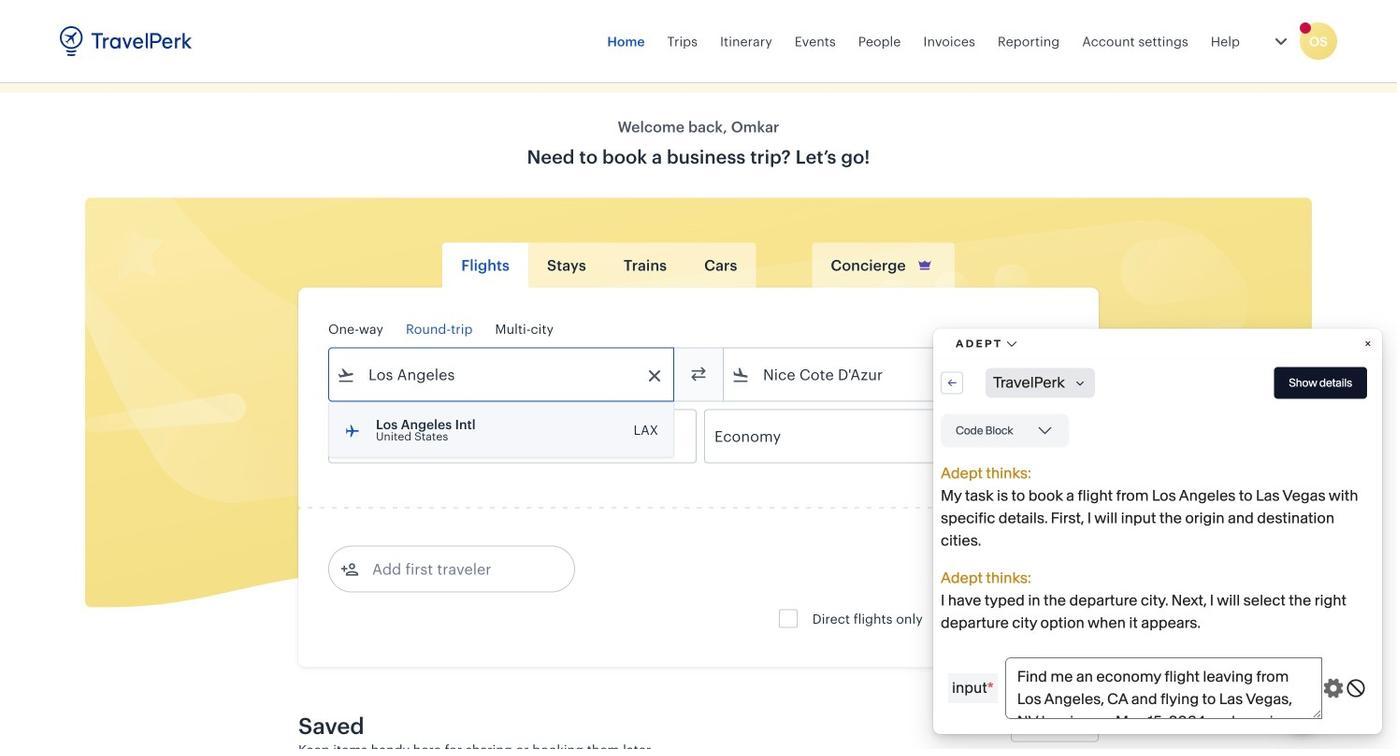 Task type: locate. For each thing, give the bounding box(es) containing it.
Return text field
[[467, 410, 564, 463]]

Add first traveler search field
[[359, 554, 554, 584]]

To search field
[[750, 360, 1044, 390]]



Task type: describe. For each thing, give the bounding box(es) containing it.
From search field
[[355, 360, 649, 390]]

Depart text field
[[355, 410, 453, 463]]



